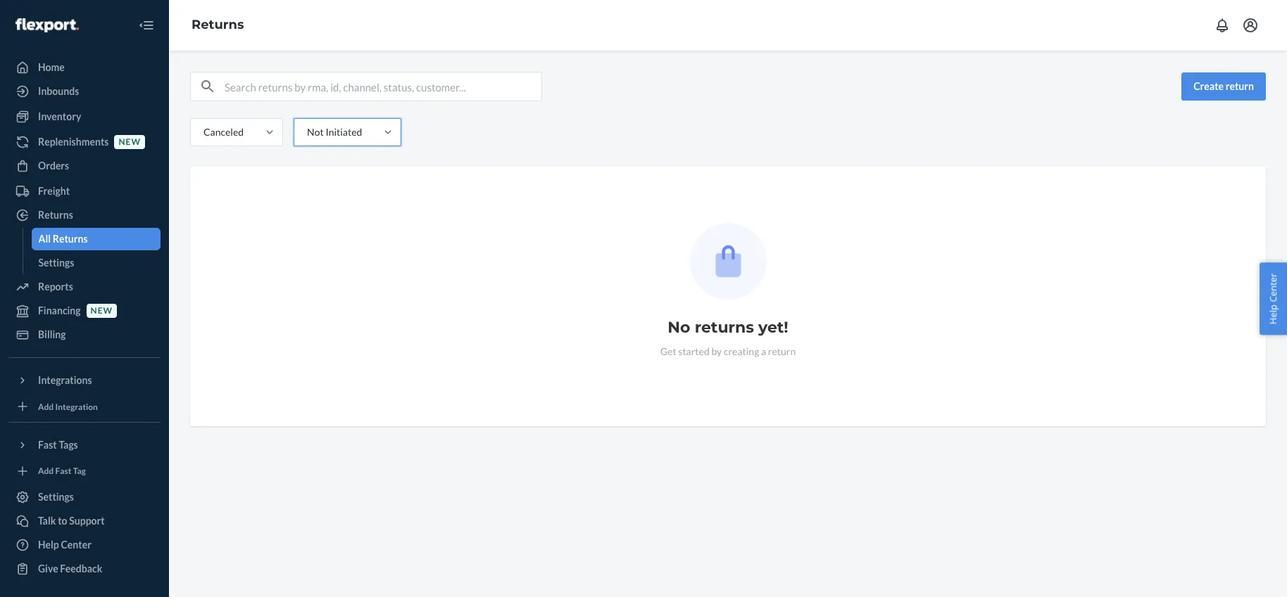 Task type: describe. For each thing, give the bounding box(es) containing it.
freight link
[[8, 180, 161, 203]]

give
[[38, 563, 58, 575]]

give feedback
[[38, 563, 102, 575]]

feedback
[[60, 563, 102, 575]]

billing link
[[8, 324, 161, 346]]

inbounds link
[[8, 80, 161, 103]]

orders link
[[8, 155, 161, 177]]

0 horizontal spatial help
[[38, 539, 59, 551]]

by
[[712, 346, 722, 358]]

replenishments
[[38, 136, 109, 148]]

started
[[678, 346, 710, 358]]

all
[[38, 233, 51, 245]]

home link
[[8, 56, 161, 79]]

fast inside "link"
[[55, 466, 71, 477]]

create return button
[[1182, 73, 1266, 101]]

add integration link
[[8, 398, 161, 417]]

talk to support
[[38, 515, 105, 527]]

all returns link
[[31, 228, 161, 251]]

1 vertical spatial help center
[[38, 539, 92, 551]]

fast tags
[[38, 439, 78, 451]]

yet!
[[758, 318, 789, 337]]

get started by creating a return
[[660, 346, 796, 358]]

create return
[[1194, 80, 1254, 92]]

add fast tag link
[[8, 462, 161, 481]]

new for replenishments
[[119, 137, 141, 147]]

no
[[668, 318, 690, 337]]

add for add integration
[[38, 402, 54, 412]]

financing
[[38, 305, 81, 317]]

talk to support button
[[8, 511, 161, 533]]

reports link
[[8, 276, 161, 299]]

fast inside dropdown button
[[38, 439, 57, 451]]

1 settings from the top
[[38, 257, 74, 269]]

integrations
[[38, 375, 92, 387]]

tag
[[73, 466, 86, 477]]

get
[[660, 346, 676, 358]]

add for add fast tag
[[38, 466, 54, 477]]

0 vertical spatial returns link
[[192, 17, 244, 32]]

tags
[[59, 439, 78, 451]]

help center link
[[8, 535, 161, 557]]

talk
[[38, 515, 56, 527]]

inbounds
[[38, 85, 79, 97]]

help center button
[[1260, 263, 1287, 335]]

a
[[761, 346, 766, 358]]

0 vertical spatial settings link
[[31, 252, 161, 275]]

not initiated
[[307, 126, 362, 138]]

0 horizontal spatial returns link
[[8, 204, 161, 227]]

close navigation image
[[138, 17, 155, 34]]

empty list image
[[690, 223, 767, 300]]

0 horizontal spatial return
[[768, 346, 796, 358]]

no returns yet!
[[668, 318, 789, 337]]

to
[[58, 515, 67, 527]]



Task type: vqa. For each thing, say whether or not it's contained in the screenshot.
Transfer in the STORAGE TO ECOM TRANSFER ST55007523CF CREATED OCT 23, 2023
no



Task type: locate. For each thing, give the bounding box(es) containing it.
help center
[[1267, 273, 1280, 325], [38, 539, 92, 551]]

give feedback button
[[8, 558, 161, 581]]

help inside button
[[1267, 305, 1280, 325]]

add fast tag
[[38, 466, 86, 477]]

inventory
[[38, 111, 81, 123]]

help center inside button
[[1267, 273, 1280, 325]]

1 horizontal spatial new
[[119, 137, 141, 147]]

1 vertical spatial add
[[38, 466, 54, 477]]

open account menu image
[[1242, 17, 1259, 34]]

1 horizontal spatial help
[[1267, 305, 1280, 325]]

integration
[[55, 402, 98, 412]]

0 vertical spatial fast
[[38, 439, 57, 451]]

settings up to
[[38, 492, 74, 504]]

canceled
[[204, 126, 244, 138]]

add left integration
[[38, 402, 54, 412]]

1 vertical spatial help
[[38, 539, 59, 551]]

1 vertical spatial settings link
[[8, 487, 161, 509]]

add down 'fast tags'
[[38, 466, 54, 477]]

inventory link
[[8, 106, 161, 128]]

support
[[69, 515, 105, 527]]

0 horizontal spatial help center
[[38, 539, 92, 551]]

not
[[307, 126, 324, 138]]

1 horizontal spatial help center
[[1267, 273, 1280, 325]]

2 settings from the top
[[38, 492, 74, 504]]

return right the create
[[1226, 80, 1254, 92]]

integrations button
[[8, 370, 161, 392]]

freight
[[38, 185, 70, 197]]

create
[[1194, 80, 1224, 92]]

1 vertical spatial returns
[[38, 209, 73, 221]]

new down reports link
[[91, 306, 113, 316]]

2 vertical spatial returns
[[53, 233, 88, 245]]

settings link down all returns link
[[31, 252, 161, 275]]

new for financing
[[91, 306, 113, 316]]

settings link up support in the left bottom of the page
[[8, 487, 161, 509]]

orders
[[38, 160, 69, 172]]

new up orders link
[[119, 137, 141, 147]]

new
[[119, 137, 141, 147], [91, 306, 113, 316]]

settings
[[38, 257, 74, 269], [38, 492, 74, 504]]

return inside button
[[1226, 80, 1254, 92]]

1 horizontal spatial return
[[1226, 80, 1254, 92]]

2 add from the top
[[38, 466, 54, 477]]

settings up reports
[[38, 257, 74, 269]]

returns
[[695, 318, 754, 337]]

Search returns by rma, id, channel, status, customer... text field
[[225, 73, 542, 101]]

0 vertical spatial help center
[[1267, 273, 1280, 325]]

fast tags button
[[8, 434, 161, 457]]

0 vertical spatial new
[[119, 137, 141, 147]]

fast left tag
[[55, 466, 71, 477]]

0 vertical spatial center
[[1267, 273, 1280, 302]]

reports
[[38, 281, 73, 293]]

returns
[[192, 17, 244, 32], [38, 209, 73, 221], [53, 233, 88, 245]]

1 vertical spatial fast
[[55, 466, 71, 477]]

add integration
[[38, 402, 98, 412]]

center inside button
[[1267, 273, 1280, 302]]

initiated
[[326, 126, 362, 138]]

1 vertical spatial center
[[61, 539, 92, 551]]

creating
[[724, 346, 759, 358]]

1 vertical spatial returns link
[[8, 204, 161, 227]]

returns link
[[192, 17, 244, 32], [8, 204, 161, 227]]

1 vertical spatial return
[[768, 346, 796, 358]]

flexport logo image
[[15, 18, 79, 32]]

home
[[38, 61, 65, 73]]

return right a
[[768, 346, 796, 358]]

0 vertical spatial returns
[[192, 17, 244, 32]]

return
[[1226, 80, 1254, 92], [768, 346, 796, 358]]

open notifications image
[[1214, 17, 1231, 34]]

0 horizontal spatial new
[[91, 306, 113, 316]]

1 horizontal spatial returns link
[[192, 17, 244, 32]]

fast left tags at left
[[38, 439, 57, 451]]

1 vertical spatial new
[[91, 306, 113, 316]]

0 vertical spatial settings
[[38, 257, 74, 269]]

help
[[1267, 305, 1280, 325], [38, 539, 59, 551]]

0 vertical spatial return
[[1226, 80, 1254, 92]]

1 horizontal spatial center
[[1267, 273, 1280, 302]]

fast
[[38, 439, 57, 451], [55, 466, 71, 477]]

1 vertical spatial settings
[[38, 492, 74, 504]]

settings link
[[31, 252, 161, 275], [8, 487, 161, 509]]

billing
[[38, 329, 66, 341]]

add inside "link"
[[38, 466, 54, 477]]

add
[[38, 402, 54, 412], [38, 466, 54, 477]]

1 add from the top
[[38, 402, 54, 412]]

all returns
[[38, 233, 88, 245]]

0 horizontal spatial center
[[61, 539, 92, 551]]

0 vertical spatial help
[[1267, 305, 1280, 325]]

center
[[1267, 273, 1280, 302], [61, 539, 92, 551]]

0 vertical spatial add
[[38, 402, 54, 412]]



